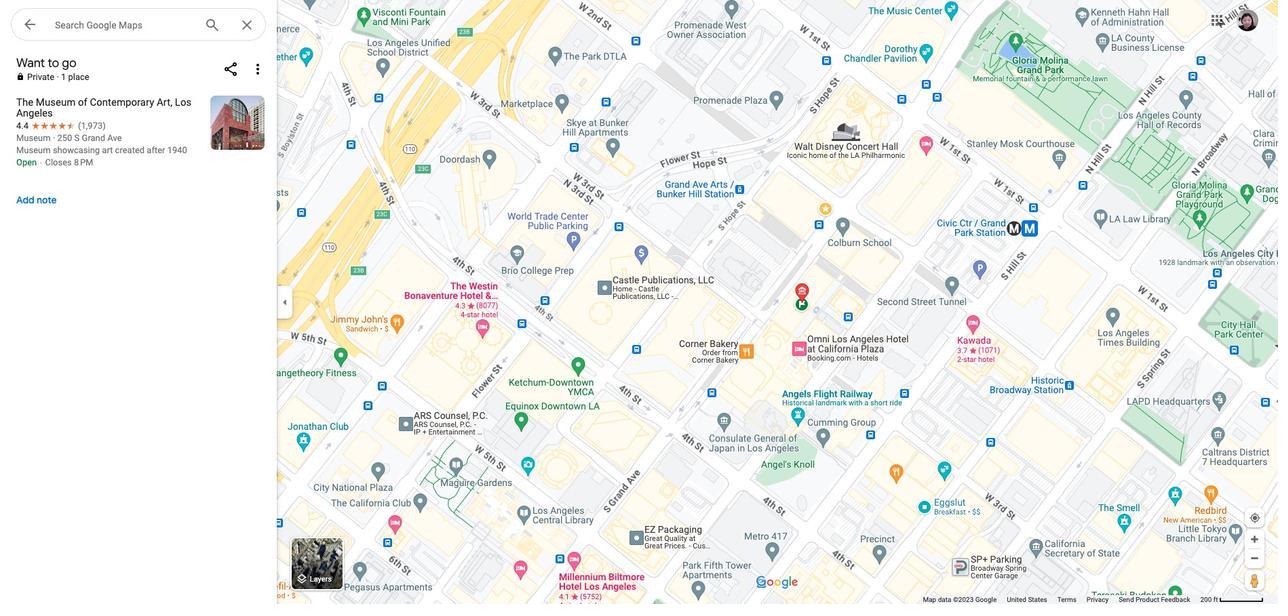 Task type: vqa. For each thing, say whether or not it's contained in the screenshot.
Closes
yes



Task type: locate. For each thing, give the bounding box(es) containing it.
zoom in image
[[1250, 535, 1260, 545]]

⋅
[[39, 157, 43, 168]]

map data ©2023 google
[[923, 597, 997, 604]]

send
[[1119, 597, 1134, 604]]

· inside museum · 250 s grand ave museum showcasing art created after 1940 open ⋅ closes 8 pm
[[53, 133, 55, 143]]

google
[[86, 20, 116, 31], [976, 597, 997, 604]]

museum up open
[[16, 145, 51, 155]]

museum up 4.4 stars element
[[36, 96, 76, 109]]

0 horizontal spatial ·
[[53, 133, 55, 143]]

search
[[55, 20, 84, 31]]

send product feedback
[[1119, 597, 1191, 604]]

0 vertical spatial museum
[[36, 96, 76, 109]]

2 vertical spatial museum
[[16, 145, 51, 155]]


[[22, 15, 38, 34]]

add note button
[[3, 184, 70, 217]]

1 horizontal spatial google
[[976, 597, 997, 604]]

200 ft button
[[1201, 597, 1264, 604]]

open
[[16, 157, 37, 168]]

1 vertical spatial ·
[[53, 133, 55, 143]]

united states button
[[1007, 596, 1048, 605]]

showcasing
[[53, 145, 100, 155]]

more options image
[[250, 61, 266, 77]]

private · 1 place
[[27, 72, 89, 82]]

add
[[16, 194, 34, 206]]

add note
[[16, 194, 57, 206]]

google account: michele murakami  
(michele.murakami@adept.ai) image
[[1237, 9, 1259, 31]]

want to go
[[16, 56, 77, 71]]

to
[[48, 56, 59, 71]]

museum down 4.4
[[16, 133, 51, 143]]

0 vertical spatial ·
[[57, 72, 59, 82]]

google left maps
[[86, 20, 116, 31]]

contemporary
[[90, 96, 154, 109]]

the museum of contemporary art, los angeles
[[16, 96, 192, 119]]

200
[[1201, 597, 1212, 604]]

map
[[923, 597, 937, 604]]

1
[[61, 72, 66, 82]]

data
[[938, 597, 952, 604]]

1,973 reviews element
[[78, 121, 106, 131]]

grand
[[82, 133, 105, 143]]

0 vertical spatial google
[[86, 20, 116, 31]]

the
[[16, 96, 33, 109]]

· left the 250
[[53, 133, 55, 143]]

0 horizontal spatial google
[[86, 20, 116, 31]]

maps
[[119, 20, 143, 31]]

los
[[175, 96, 192, 109]]

footer containing map data ©2023 google
[[923, 596, 1201, 605]]

layers
[[310, 576, 332, 585]]

terms
[[1058, 597, 1077, 604]]

Search Google Maps field
[[11, 8, 266, 41], [55, 16, 193, 33]]

google right ©2023
[[976, 597, 997, 604]]

1 vertical spatial google
[[976, 597, 997, 604]]

museum
[[36, 96, 76, 109], [16, 133, 51, 143], [16, 145, 51, 155]]

200 ft
[[1201, 597, 1219, 604]]

privacy button
[[1087, 596, 1109, 605]]

· left 1
[[57, 72, 59, 82]]

art,
[[157, 96, 172, 109]]

none search field containing 
[[11, 8, 277, 43]]

footer
[[923, 596, 1201, 605]]

None search field
[[11, 8, 277, 43]]

1 horizontal spatial ·
[[57, 72, 59, 82]]

· for museum
[[53, 133, 55, 143]]

·
[[57, 72, 59, 82], [53, 133, 55, 143]]

united
[[1007, 597, 1027, 604]]



Task type: describe. For each thing, give the bounding box(es) containing it.
s
[[74, 133, 80, 143]]

go
[[62, 56, 77, 71]]

museum · 250 s grand ave museum showcasing art created after 1940 open ⋅ closes 8 pm
[[16, 133, 187, 168]]

google inside search box
[[86, 20, 116, 31]]

product
[[1136, 597, 1160, 604]]

©2023
[[954, 597, 974, 604]]

ft
[[1214, 597, 1219, 604]]

terms button
[[1058, 596, 1077, 605]]

4.4
[[16, 121, 29, 131]]

after
[[147, 145, 165, 155]]

 button
[[11, 8, 49, 43]]

privacy
[[1087, 597, 1109, 604]]

8 pm
[[74, 157, 93, 168]]

1 vertical spatial museum
[[16, 133, 51, 143]]

share image
[[223, 61, 239, 77]]

250
[[57, 133, 72, 143]]

want
[[16, 56, 45, 71]]

closes
[[45, 157, 72, 168]]

4.4 stars element
[[16, 121, 78, 131]]

zoom out image
[[1250, 554, 1260, 564]]

of
[[78, 96, 87, 109]]

ave
[[107, 133, 122, 143]]

· for private
[[57, 72, 59, 82]]

want to go main content
[[0, 49, 277, 605]]

feedback
[[1162, 597, 1191, 604]]

states
[[1029, 597, 1048, 604]]

(1,973)
[[78, 121, 106, 131]]

collapse side panel image
[[278, 295, 293, 310]]

united states
[[1007, 597, 1048, 604]]

place
[[68, 72, 89, 82]]

note
[[37, 194, 57, 206]]

show your location image
[[1250, 512, 1262, 525]]

created
[[115, 145, 145, 155]]

private
[[27, 72, 54, 82]]

search google maps
[[55, 20, 143, 31]]

angeles
[[16, 107, 53, 119]]

show street view coverage image
[[1245, 571, 1265, 591]]

search google maps field containing search google maps
[[11, 8, 266, 41]]

send product feedback button
[[1119, 596, 1191, 605]]

google maps element
[[0, 0, 1279, 605]]

1940
[[167, 145, 187, 155]]

museum inside the museum of contemporary art, los angeles
[[36, 96, 76, 109]]

footer inside google maps element
[[923, 596, 1201, 605]]

art
[[102, 145, 113, 155]]

none search field inside google maps element
[[11, 8, 277, 43]]



